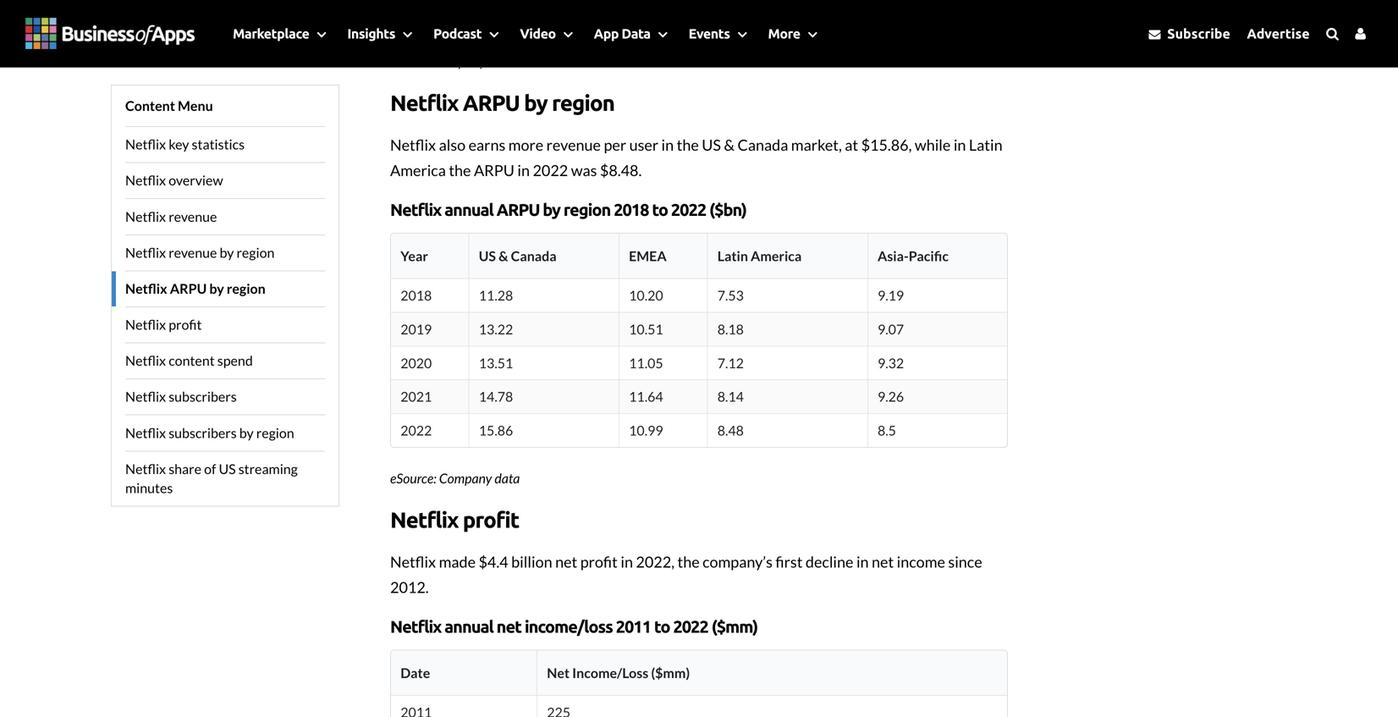 Task type: vqa. For each thing, say whether or not it's contained in the screenshot.
TheGrefg
no



Task type: locate. For each thing, give the bounding box(es) containing it.
income/loss
[[525, 617, 613, 636]]

1 vertical spatial latin
[[718, 248, 748, 264]]

the for revenue
[[677, 135, 699, 154]]

netflix inside netflix share of us streaming minutes
[[125, 460, 166, 477]]

1 horizontal spatial us
[[479, 248, 496, 264]]

&
[[724, 135, 735, 154], [499, 248, 508, 264]]

1 vertical spatial revenue
[[169, 208, 217, 225]]

8.48
[[718, 422, 744, 439]]

by inside "link"
[[239, 424, 254, 441]]

in down more
[[518, 161, 530, 179]]

arpu down earns
[[474, 161, 515, 179]]

netflix up netflix revenue in the left top of the page
[[125, 172, 166, 189]]

netflix down 2012.
[[390, 617, 441, 636]]

while
[[915, 135, 951, 154]]

1 horizontal spatial ($mm)
[[712, 617, 758, 636]]

0 vertical spatial netflix profit
[[125, 316, 202, 333]]

subscribers inside "link"
[[169, 388, 237, 405]]

net
[[555, 552, 578, 571], [872, 552, 894, 571], [497, 617, 522, 636]]

0 vertical spatial 2018
[[614, 200, 649, 219]]

region inside "link"
[[256, 424, 294, 441]]

1 horizontal spatial &
[[724, 135, 735, 154]]

netflix annual profit element
[[390, 650, 1008, 717]]

0 horizontal spatial &
[[499, 248, 508, 264]]

us up 11.28 on the left top of the page
[[479, 248, 496, 264]]

11.05
[[629, 355, 663, 371]]

($mm) right income/loss
[[651, 664, 690, 681]]

to
[[652, 200, 668, 219], [654, 617, 670, 636]]

insights
[[347, 26, 395, 41]]

to up emea
[[652, 200, 668, 219]]

netflix
[[390, 91, 458, 115], [390, 135, 436, 154], [125, 136, 166, 152], [125, 172, 166, 189], [390, 200, 441, 219], [125, 208, 166, 225], [125, 244, 166, 261], [125, 280, 167, 297], [125, 316, 166, 333], [125, 352, 166, 369], [125, 388, 166, 405], [125, 424, 166, 441], [125, 460, 166, 477], [390, 507, 458, 532], [390, 552, 436, 571], [390, 617, 441, 636]]

1 vertical spatial canada
[[511, 248, 557, 264]]

$15.86,
[[862, 135, 912, 154]]

profit up netflix content spend
[[169, 316, 202, 333]]

0 vertical spatial to
[[652, 200, 668, 219]]

netflix revenue by region link
[[125, 234, 325, 270]]

minutes
[[125, 479, 173, 496]]

1 horizontal spatial america
[[751, 248, 802, 264]]

8.14
[[718, 388, 744, 405]]

region up netflix arpu by region link
[[237, 244, 275, 261]]

data
[[488, 53, 514, 69], [495, 470, 520, 486]]

2 vertical spatial revenue
[[169, 244, 217, 261]]

revenue inside netflix revenue by region link
[[169, 244, 217, 261]]

2 horizontal spatial profit
[[581, 552, 618, 571]]

user image
[[1356, 27, 1366, 40]]

13.51
[[479, 355, 513, 371]]

2022 down netflix made $4.4 billion net profit in 2022, the company's first decline in net income since 2012.
[[673, 617, 708, 636]]

region up streaming
[[256, 424, 294, 441]]

1 subscribers from the top
[[169, 388, 237, 405]]

net right billion
[[555, 552, 578, 571]]

canada up 11.28 on the left top of the page
[[511, 248, 557, 264]]

9.07
[[878, 321, 904, 337]]

source:
[[390, 53, 430, 69], [397, 470, 437, 486]]

region for netflix subscribers by region "link"
[[256, 424, 294, 441]]

netflix down netflix content spend
[[125, 388, 166, 405]]

arpu inside netflix also earns more revenue per user in the us & canada market, at $15.86, while in latin america the arpu in 2022 was $8.48.
[[474, 161, 515, 179]]

video link
[[507, 0, 581, 67]]

0 horizontal spatial america
[[390, 161, 446, 179]]

1 vertical spatial america
[[751, 248, 802, 264]]

netflix up minutes
[[125, 460, 166, 477]]

arpu down netflix revenue by region
[[170, 280, 207, 297]]

us
[[702, 135, 721, 154], [479, 248, 496, 264], [219, 460, 236, 477]]

netflix left "also"
[[390, 135, 436, 154]]

the for net
[[678, 552, 700, 571]]

annual down "also"
[[445, 200, 493, 219]]

0 horizontal spatial netflix arpu by region
[[125, 280, 266, 297]]

$8.48.
[[600, 161, 642, 179]]

& up ($bn) at top
[[724, 135, 735, 154]]

2022 left the was
[[533, 161, 568, 179]]

subscribers for netflix subscribers by region
[[169, 424, 237, 441]]

netflix down netflix revenue by region
[[125, 280, 167, 297]]

in right 'while'
[[954, 135, 966, 154]]

2022 left ($bn) at top
[[671, 200, 706, 219]]

netflix up 2012.
[[390, 552, 436, 571]]

subscribers up of
[[169, 424, 237, 441]]

subscribers up netflix subscribers by region
[[169, 388, 237, 405]]

1 horizontal spatial latin
[[969, 135, 1003, 154]]

source: down 2021
[[397, 470, 437, 486]]

netflix profit up netflix content spend
[[125, 316, 202, 333]]

1 vertical spatial data
[[495, 470, 520, 486]]

0 vertical spatial profit
[[169, 316, 202, 333]]

2012.
[[390, 578, 429, 596]]

1 vertical spatial &
[[499, 248, 508, 264]]

netflix profit
[[125, 316, 202, 333], [390, 507, 519, 532]]

2 vertical spatial profit
[[581, 552, 618, 571]]

profit
[[169, 316, 202, 333], [463, 507, 519, 532], [581, 552, 618, 571]]

by up netflix arpu by region link
[[220, 244, 234, 261]]

the right 2022,
[[678, 552, 700, 571]]

2018 inside the netflix arpu by region element
[[401, 287, 432, 304]]

latin up 7.53
[[718, 248, 748, 264]]

revenue inside netflix also earns more revenue per user in the us & canada market, at $15.86, while in latin america the arpu in 2022 was $8.48.
[[547, 135, 601, 154]]

latin
[[969, 135, 1003, 154], [718, 248, 748, 264]]

the down "also"
[[449, 161, 471, 179]]

statistics
[[192, 136, 245, 152]]

2 subscribers from the top
[[169, 424, 237, 441]]

2 vertical spatial us
[[219, 460, 236, 477]]

0 horizontal spatial us
[[219, 460, 236, 477]]

revenue down netflix revenue in the left top of the page
[[169, 244, 217, 261]]

0 vertical spatial annual
[[445, 200, 493, 219]]

10.99
[[629, 422, 663, 439]]

netflix left the content
[[125, 352, 166, 369]]

latin inside the netflix arpu by region element
[[718, 248, 748, 264]]

revenue up the was
[[547, 135, 601, 154]]

the
[[677, 135, 699, 154], [449, 161, 471, 179], [678, 552, 700, 571]]

to right 2011 at the left bottom of page
[[654, 617, 670, 636]]

annual down made
[[445, 617, 493, 636]]

arpu up us & canada
[[497, 200, 540, 219]]

app
[[594, 26, 619, 41]]

net income/loss ($mm)
[[547, 664, 690, 681]]

revenue inside "netflix revenue" link
[[169, 208, 217, 225]]

& up 11.28 on the left top of the page
[[499, 248, 508, 264]]

subscribers inside "link"
[[169, 424, 237, 441]]

revenue for netflix revenue
[[169, 208, 217, 225]]

0 vertical spatial america
[[390, 161, 446, 179]]

1 horizontal spatial profit
[[463, 507, 519, 532]]

0 horizontal spatial latin
[[718, 248, 748, 264]]

2018
[[614, 200, 649, 219], [401, 287, 432, 304]]

netflix arpu by region link
[[125, 270, 325, 306]]

us inside the netflix arpu by region element
[[479, 248, 496, 264]]

profit up $4.4
[[463, 507, 519, 532]]

1 vertical spatial company
[[439, 470, 492, 486]]

0 horizontal spatial profit
[[169, 316, 202, 333]]

2 vertical spatial the
[[678, 552, 700, 571]]

9.26
[[878, 388, 904, 405]]

arpu up earns
[[463, 91, 520, 115]]

subscribers for netflix subscribers
[[169, 388, 237, 405]]

net left income
[[872, 552, 894, 571]]

region
[[552, 91, 615, 115], [564, 200, 611, 219], [237, 244, 275, 261], [227, 280, 266, 297], [256, 424, 294, 441]]

subscribe
[[1165, 26, 1231, 41]]

2022 inside netflix also earns more revenue per user in the us & canada market, at $15.86, while in latin america the arpu in 2022 was $8.48.
[[533, 161, 568, 179]]

by
[[524, 91, 548, 115], [543, 200, 560, 219], [220, 244, 234, 261], [209, 280, 224, 297], [239, 424, 254, 441]]

per
[[604, 135, 627, 154]]

11.28
[[479, 287, 513, 304]]

streaming
[[238, 460, 298, 477]]

company down 15.86 at the bottom
[[439, 470, 492, 486]]

2022 inside the netflix arpu by region element
[[401, 422, 432, 439]]

0 horizontal spatial 2018
[[401, 287, 432, 304]]

0 vertical spatial subscribers
[[169, 388, 237, 405]]

($mm)
[[712, 617, 758, 636], [651, 664, 690, 681]]

($mm) down company's
[[712, 617, 758, 636]]

10.20
[[629, 287, 663, 304]]

annual
[[445, 200, 493, 219], [445, 617, 493, 636]]

2 annual from the top
[[445, 617, 493, 636]]

0 horizontal spatial ($mm)
[[651, 664, 690, 681]]

0 horizontal spatial canada
[[511, 248, 557, 264]]

netflix subscribers by region
[[125, 424, 294, 441]]

1 vertical spatial source:
[[397, 470, 437, 486]]

& inside the netflix arpu by region element
[[499, 248, 508, 264]]

net
[[547, 664, 570, 681]]

canada left market,
[[738, 135, 788, 154]]

netflix inside netflix made $4.4 billion net profit in 2022, the company's first decline in net income since 2012.
[[390, 552, 436, 571]]

0 vertical spatial latin
[[969, 135, 1003, 154]]

by up 'netflix profit' link
[[209, 280, 224, 297]]

1 vertical spatial profit
[[463, 507, 519, 532]]

profit left 2022,
[[581, 552, 618, 571]]

10.51
[[629, 321, 663, 337]]

earns
[[469, 135, 506, 154]]

the inside netflix made $4.4 billion net profit in 2022, the company's first decline in net income since 2012.
[[678, 552, 700, 571]]

2018 up 2019
[[401, 287, 432, 304]]

annual for arpu
[[445, 200, 493, 219]]

1 vertical spatial annual
[[445, 617, 493, 636]]

us right of
[[219, 460, 236, 477]]

2 horizontal spatial us
[[702, 135, 721, 154]]

2022 down 2021
[[401, 422, 432, 439]]

netflix arpu by region down netflix revenue by region
[[125, 280, 266, 297]]

revenue down the "overview"
[[169, 208, 217, 225]]

0 vertical spatial us
[[702, 135, 721, 154]]

2022
[[533, 161, 568, 179], [671, 200, 706, 219], [401, 422, 432, 439], [673, 617, 708, 636]]

1 horizontal spatial netflix profit
[[390, 507, 519, 532]]

company down podcast
[[433, 53, 486, 69]]

netflix content spend link
[[125, 342, 325, 379]]

canada
[[738, 135, 788, 154], [511, 248, 557, 264]]

1 vertical spatial us
[[479, 248, 496, 264]]

canada inside netflix also earns more revenue per user in the us & canada market, at $15.86, while in latin america the arpu in 2022 was $8.48.
[[738, 135, 788, 154]]

0 vertical spatial canada
[[738, 135, 788, 154]]

netflix share of us streaming minutes
[[125, 460, 298, 496]]

15.86
[[479, 422, 513, 439]]

market,
[[791, 135, 842, 154]]

$4.4
[[479, 552, 508, 571]]

source: down insights
[[390, 53, 430, 69]]

in left 2022,
[[621, 552, 633, 571]]

1 annual from the top
[[445, 200, 493, 219]]

netflix arpu by region up earns
[[390, 91, 615, 115]]

netflix down netflix subscribers
[[125, 424, 166, 441]]

netflix up netflix content spend
[[125, 316, 166, 333]]

1 vertical spatial netflix arpu by region
[[125, 280, 266, 297]]

the right user
[[677, 135, 699, 154]]

1 vertical spatial subscribers
[[169, 424, 237, 441]]

netflix arpu by region element
[[390, 233, 1008, 448]]

0 vertical spatial netflix arpu by region
[[390, 91, 615, 115]]

at
[[845, 135, 859, 154]]

2019
[[401, 321, 432, 337]]

latin right 'while'
[[969, 135, 1003, 154]]

podcast
[[433, 26, 482, 41]]

more
[[768, 26, 801, 41]]

subscribers
[[169, 388, 237, 405], [169, 424, 237, 441]]

13.22
[[479, 321, 513, 337]]

1 vertical spatial 2018
[[401, 287, 432, 304]]

revenue
[[547, 135, 601, 154], [169, 208, 217, 225], [169, 244, 217, 261]]

app data
[[594, 26, 651, 41]]

netflix profit down e source: company data on the left of the page
[[390, 507, 519, 532]]

netflix down source: company data
[[390, 91, 458, 115]]

netflix inside "link"
[[125, 424, 166, 441]]

1 horizontal spatial canada
[[738, 135, 788, 154]]

date
[[401, 664, 430, 681]]

by down "netflix subscribers" "link"
[[239, 424, 254, 441]]

0 vertical spatial &
[[724, 135, 735, 154]]

e source: company data
[[390, 470, 520, 486]]

2018 down $8.48.
[[614, 200, 649, 219]]

0 vertical spatial revenue
[[547, 135, 601, 154]]

year
[[401, 248, 428, 264]]

region up 'netflix profit' link
[[227, 280, 266, 297]]

1 vertical spatial ($mm)
[[651, 664, 690, 681]]

us up ($bn) at top
[[702, 135, 721, 154]]

net left income/loss
[[497, 617, 522, 636]]

netflix subscribers
[[125, 388, 237, 405]]

0 horizontal spatial net
[[497, 617, 522, 636]]

2021
[[401, 388, 432, 405]]

0 vertical spatial the
[[677, 135, 699, 154]]

0 vertical spatial company
[[433, 53, 486, 69]]

arpu
[[463, 91, 520, 115], [474, 161, 515, 179], [497, 200, 540, 219], [170, 280, 207, 297]]

0 vertical spatial ($mm)
[[712, 617, 758, 636]]

us inside netflix also earns more revenue per user in the us & canada market, at $15.86, while in latin america the arpu in 2022 was $8.48.
[[702, 135, 721, 154]]



Task type: describe. For each thing, give the bounding box(es) containing it.
events
[[689, 26, 730, 41]]

netflix key statistics
[[125, 136, 245, 152]]

netflix profit link
[[125, 306, 325, 342]]

advertise
[[1247, 26, 1310, 41]]

2 horizontal spatial net
[[872, 552, 894, 571]]

netflix revenue
[[125, 208, 217, 225]]

marketplace link
[[220, 0, 335, 67]]

spend
[[217, 352, 253, 369]]

latin america
[[718, 248, 802, 264]]

netflix also earns more revenue per user in the us & canada market, at $15.86, while in latin america the arpu in 2022 was $8.48.
[[390, 135, 1003, 179]]

key
[[169, 136, 189, 152]]

decline
[[806, 552, 854, 571]]

asia-pacific
[[878, 248, 949, 264]]

annual for net
[[445, 617, 493, 636]]

income
[[897, 552, 946, 571]]

asia-
[[878, 248, 909, 264]]

region for netflix revenue by region link
[[237, 244, 275, 261]]

by up more
[[524, 91, 548, 115]]

netflix inside "link"
[[125, 388, 166, 405]]

made
[[439, 552, 476, 571]]

canada inside the netflix arpu by region element
[[511, 248, 557, 264]]

in right decline
[[857, 552, 869, 571]]

netflix down netflix overview at the top left of page
[[125, 208, 166, 225]]

in right user
[[662, 135, 674, 154]]

region down the was
[[564, 200, 611, 219]]

by up us & canada
[[543, 200, 560, 219]]

9.19
[[878, 287, 904, 304]]

podcast link
[[421, 0, 507, 67]]

since
[[949, 552, 983, 571]]

of
[[204, 460, 216, 477]]

america inside the netflix arpu by region element
[[751, 248, 802, 264]]

content menu
[[125, 97, 213, 114]]

content
[[169, 352, 215, 369]]

insights link
[[335, 0, 421, 67]]

1 horizontal spatial net
[[555, 552, 578, 571]]

more
[[509, 135, 544, 154]]

netflix share of us streaming minutes link
[[125, 451, 325, 506]]

1 vertical spatial netflix profit
[[390, 507, 519, 532]]

netflix key statistics link
[[125, 126, 325, 162]]

netflix overview
[[125, 172, 223, 189]]

1 horizontal spatial netflix arpu by region
[[390, 91, 615, 115]]

8.5
[[878, 422, 896, 439]]

income/loss
[[572, 664, 649, 681]]

emea
[[629, 248, 667, 264]]

2022,
[[636, 552, 675, 571]]

app data link
[[581, 0, 676, 67]]

by for netflix arpu by region link
[[209, 280, 224, 297]]

netflix subscribers by region link
[[125, 415, 325, 451]]

netflix down netflix revenue in the left top of the page
[[125, 244, 166, 261]]

revenue for netflix revenue by region
[[169, 244, 217, 261]]

netflix revenue by region
[[125, 244, 275, 261]]

2020
[[401, 355, 432, 371]]

arpu inside netflix arpu by region link
[[170, 280, 207, 297]]

was
[[571, 161, 597, 179]]

advertise link
[[1241, 17, 1317, 50]]

overview
[[169, 172, 223, 189]]

9.32
[[878, 355, 904, 371]]

netflix content spend
[[125, 352, 253, 369]]

netflix inside netflix also earns more revenue per user in the us & canada market, at $15.86, while in latin america the arpu in 2022 was $8.48.
[[390, 135, 436, 154]]

more link
[[756, 0, 826, 67]]

latin inside netflix also earns more revenue per user in the us & canada market, at $15.86, while in latin america the arpu in 2022 was $8.48.
[[969, 135, 1003, 154]]

netflix arpu by region inside netflix arpu by region link
[[125, 280, 266, 297]]

us & canada
[[479, 248, 557, 264]]

envelope image
[[1149, 28, 1161, 40]]

billion
[[511, 552, 553, 571]]

8.18
[[718, 321, 744, 337]]

video
[[520, 26, 556, 41]]

netflix down e source: company data on the left of the page
[[390, 507, 458, 532]]

company's
[[703, 552, 773, 571]]

netflix subscribers link
[[125, 379, 325, 415]]

netflix annual net income/loss 2011 to 2022 ($mm)
[[390, 617, 758, 636]]

0 vertical spatial source:
[[390, 53, 430, 69]]

1 vertical spatial the
[[449, 161, 471, 179]]

content
[[125, 97, 175, 114]]

& inside netflix also earns more revenue per user in the us & canada market, at $15.86, while in latin america the arpu in 2022 was $8.48.
[[724, 135, 735, 154]]

subscribe link
[[1142, 17, 1238, 50]]

netflix revenue link
[[125, 198, 325, 234]]

marketplace
[[233, 26, 309, 41]]

1 horizontal spatial 2018
[[614, 200, 649, 219]]

7.12
[[718, 355, 744, 371]]

pacific
[[909, 248, 949, 264]]

netflix up year
[[390, 200, 441, 219]]

by for netflix subscribers by region "link"
[[239, 424, 254, 441]]

share
[[169, 460, 201, 477]]

region for netflix arpu by region link
[[227, 280, 266, 297]]

menu
[[178, 97, 213, 114]]

0 vertical spatial data
[[488, 53, 514, 69]]

first
[[776, 552, 803, 571]]

($bn)
[[709, 200, 747, 219]]

0 horizontal spatial netflix profit
[[125, 316, 202, 333]]

netflix left key
[[125, 136, 166, 152]]

($mm) inside netflix annual profit element
[[651, 664, 690, 681]]

netflix annual arpu by region 2018 to 2022 ($bn)
[[390, 200, 747, 219]]

also
[[439, 135, 466, 154]]

7.53
[[718, 287, 744, 304]]

by for netflix revenue by region link
[[220, 244, 234, 261]]

america inside netflix also earns more revenue per user in the us & canada market, at $15.86, while in latin america the arpu in 2022 was $8.48.
[[390, 161, 446, 179]]

e
[[390, 470, 397, 486]]

events link
[[676, 0, 756, 67]]

2011
[[616, 617, 651, 636]]

search image
[[1327, 27, 1339, 40]]

1 vertical spatial to
[[654, 617, 670, 636]]

region up per
[[552, 91, 615, 115]]

netflix made $4.4 billion net profit in 2022, the company's first decline in net income since 2012.
[[390, 552, 983, 596]]

source: company data
[[390, 53, 514, 69]]

14.78
[[479, 388, 513, 405]]

us inside netflix share of us streaming minutes
[[219, 460, 236, 477]]

profit inside netflix made $4.4 billion net profit in 2022, the company's first decline in net income since 2012.
[[581, 552, 618, 571]]

data
[[622, 26, 651, 41]]

user
[[630, 135, 659, 154]]



